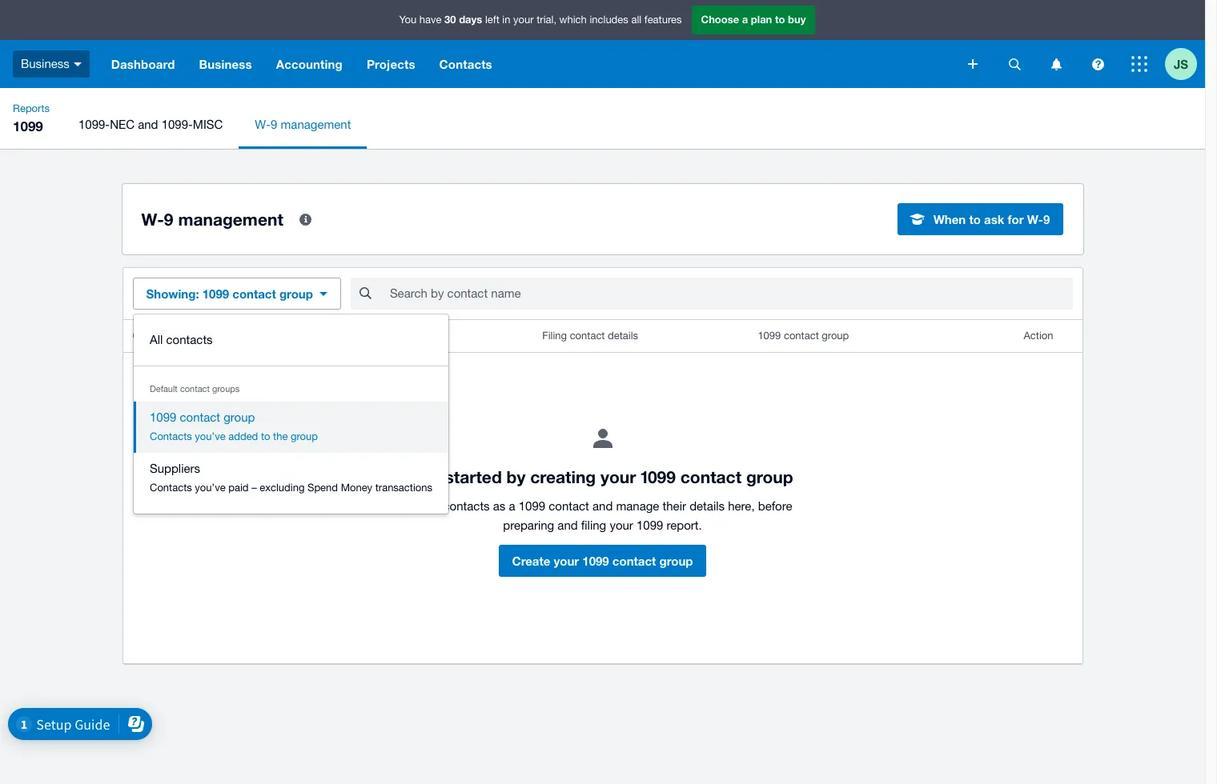Task type: describe. For each thing, give the bounding box(es) containing it.
showing: 1099 contact group button
[[133, 278, 341, 310]]

the
[[273, 431, 288, 443]]

showing:
[[146, 287, 199, 301]]

accounting button
[[264, 40, 355, 88]]

all contacts
[[150, 333, 213, 347]]

default contact groups
[[150, 384, 240, 394]]

money
[[341, 482, 373, 494]]

details inside mark contacts as a 1099 contact and manage their details here, before preparing and filing your 1099 report.
[[690, 500, 725, 513]]

get
[[412, 468, 440, 488]]

group inside button
[[660, 554, 693, 569]]

contacts inside suppliers contacts you've paid – excluding spend money transactions
[[150, 482, 192, 494]]

to inside button
[[969, 212, 981, 227]]

added
[[228, 431, 258, 443]]

contact inside the showing: 1099 contact group popup button
[[233, 287, 276, 301]]

get started by creating your 1099 contact group
[[412, 468, 793, 488]]

days
[[459, 13, 482, 26]]

js button
[[1165, 40, 1205, 88]]

1099 contact group contacts you've added to the group
[[150, 411, 318, 443]]

reports 1099
[[13, 103, 50, 135]]

report.
[[667, 519, 702, 533]]

all contacts button
[[134, 324, 449, 356]]

filing contact details
[[542, 330, 638, 342]]

contacts button
[[427, 40, 504, 88]]

to inside the 1099 contact group contacts you've added to the group
[[261, 431, 270, 443]]

ask
[[984, 212, 1005, 227]]

1099-nec and 1099-misc link
[[62, 101, 239, 149]]

transactions
[[375, 482, 433, 494]]

1099 up their
[[641, 468, 676, 488]]

creating
[[530, 468, 596, 488]]

navigation inside banner
[[99, 40, 957, 88]]

manage
[[616, 500, 659, 513]]

you have 30 days left in your trial, which includes all features
[[399, 13, 682, 26]]

before
[[758, 500, 793, 513]]

reports link
[[6, 101, 56, 117]]

contact name
[[133, 330, 198, 342]]

–
[[252, 482, 257, 494]]

business inside popup button
[[21, 57, 70, 70]]

all
[[631, 14, 642, 26]]

projects button
[[355, 40, 427, 88]]

their
[[663, 500, 686, 513]]

misc
[[193, 118, 223, 131]]

includes
[[590, 14, 629, 26]]

dashboard link
[[99, 40, 187, 88]]

0 horizontal spatial details
[[608, 330, 638, 342]]

Search by contact name field
[[388, 279, 1073, 309]]

1 vertical spatial management
[[178, 209, 283, 229]]

filing
[[581, 519, 606, 533]]

excluding
[[260, 482, 305, 494]]

trial,
[[537, 14, 557, 26]]

0 vertical spatial management
[[281, 118, 351, 131]]

choose a plan to buy
[[701, 13, 806, 26]]

1 horizontal spatial svg image
[[1132, 56, 1148, 72]]

1099 up preparing
[[519, 500, 546, 513]]

you
[[399, 14, 417, 26]]

your up manage
[[601, 468, 636, 488]]

spend
[[308, 482, 338, 494]]

0 horizontal spatial w-
[[141, 209, 164, 229]]

1099 inside button
[[583, 554, 609, 569]]

contacts for mark
[[443, 500, 490, 513]]

w-9 management information image
[[290, 203, 322, 235]]

your inside button
[[554, 554, 579, 569]]

banner containing js
[[0, 0, 1205, 88]]

contacts inside popup button
[[439, 57, 492, 71]]

when to ask for w-9 button
[[898, 203, 1064, 235]]

plan
[[751, 13, 772, 26]]

to inside banner
[[775, 13, 785, 26]]

your inside you have 30 days left in your trial, which includes all features
[[513, 14, 534, 26]]

suppliers contacts you've paid – excluding spend money transactions
[[150, 462, 433, 494]]



Task type: locate. For each thing, give the bounding box(es) containing it.
w- right misc
[[255, 118, 271, 131]]

contacts right all
[[166, 333, 213, 347]]

business button
[[187, 40, 264, 88]]

1099 contact group
[[758, 330, 849, 342]]

1 vertical spatial a
[[509, 500, 515, 513]]

list of 1099 contacts element
[[123, 320, 1082, 664]]

group containing all contacts
[[134, 315, 449, 514]]

1099 down filing
[[583, 554, 609, 569]]

action
[[1024, 330, 1054, 342]]

0 vertical spatial details
[[608, 330, 638, 342]]

to left the
[[261, 431, 270, 443]]

contact
[[233, 287, 276, 301], [570, 330, 605, 342], [784, 330, 819, 342], [180, 384, 210, 394], [180, 411, 220, 425], [681, 468, 742, 488], [549, 500, 589, 513], [613, 554, 656, 569]]

have
[[420, 14, 442, 26]]

2 horizontal spatial w-
[[1027, 212, 1044, 227]]

group
[[134, 315, 449, 514]]

management up 'showing: 1099 contact group'
[[178, 209, 283, 229]]

9 up showing:
[[164, 209, 173, 229]]

30
[[445, 13, 456, 26]]

9 inside menu
[[271, 118, 277, 131]]

1099 down search by contact name field
[[758, 330, 781, 342]]

group
[[279, 287, 313, 301], [822, 330, 849, 342], [224, 411, 255, 425], [291, 431, 318, 443], [746, 468, 793, 488], [660, 554, 693, 569]]

you've inside suppliers contacts you've paid – excluding spend money transactions
[[195, 482, 226, 494]]

1099 down reports link
[[13, 118, 43, 135]]

w-9 management down accounting
[[255, 118, 351, 131]]

1099 down manage
[[637, 519, 663, 533]]

0 horizontal spatial business
[[21, 57, 70, 70]]

2 vertical spatial to
[[261, 431, 270, 443]]

details right filing
[[608, 330, 638, 342]]

a right "as"
[[509, 500, 515, 513]]

started
[[445, 468, 502, 488]]

as
[[493, 500, 506, 513]]

contacts
[[439, 57, 492, 71], [150, 431, 192, 443], [150, 482, 192, 494]]

when
[[934, 212, 966, 227]]

business up reports
[[21, 57, 70, 70]]

dashboard
[[111, 57, 175, 71]]

showing: 1099 contact group
[[146, 287, 313, 301]]

0 vertical spatial you've
[[195, 431, 226, 443]]

create
[[512, 554, 551, 569]]

2 horizontal spatial 9
[[1044, 212, 1050, 227]]

a left plan
[[742, 13, 748, 26]]

contacts down days
[[439, 57, 492, 71]]

contact inside the 1099 contact group contacts you've added to the group
[[180, 411, 220, 425]]

your right in
[[513, 14, 534, 26]]

contact
[[133, 330, 170, 342]]

1 vertical spatial contacts
[[443, 500, 490, 513]]

0 horizontal spatial to
[[261, 431, 270, 443]]

business
[[21, 57, 70, 70], [199, 57, 252, 71]]

2 1099- from the left
[[161, 118, 193, 131]]

1099- right reports 1099
[[78, 118, 110, 131]]

svg image
[[1009, 58, 1021, 70], [1092, 58, 1104, 70], [968, 59, 978, 69], [74, 62, 82, 66]]

0 vertical spatial w-9 management
[[255, 118, 351, 131]]

a
[[742, 13, 748, 26], [509, 500, 515, 513]]

filing
[[542, 330, 567, 342]]

left
[[485, 14, 500, 26]]

1 horizontal spatial contacts
[[443, 500, 490, 513]]

banner
[[0, 0, 1205, 88]]

1099 inside the 1099 contact group contacts you've added to the group
[[150, 411, 177, 425]]

w- right for
[[1027, 212, 1044, 227]]

0 vertical spatial a
[[742, 13, 748, 26]]

1099 inside popup button
[[202, 287, 229, 301]]

contacts up suppliers
[[150, 431, 192, 443]]

management down accounting
[[281, 118, 351, 131]]

0 vertical spatial to
[[775, 13, 785, 26]]

reports
[[13, 103, 50, 115]]

w- inside button
[[1027, 212, 1044, 227]]

to left ask
[[969, 212, 981, 227]]

all
[[150, 333, 163, 347]]

suppliers
[[150, 462, 200, 476]]

your inside mark contacts as a 1099 contact and manage their details here, before preparing and filing your 1099 report.
[[610, 519, 633, 533]]

1 vertical spatial details
[[690, 500, 725, 513]]

a inside mark contacts as a 1099 contact and manage their details here, before preparing and filing your 1099 report.
[[509, 500, 515, 513]]

to left buy
[[775, 13, 785, 26]]

for
[[1008, 212, 1024, 227]]

1099 right showing:
[[202, 287, 229, 301]]

list box
[[134, 315, 449, 514]]

1 horizontal spatial w-
[[255, 118, 271, 131]]

contacts for all
[[166, 333, 213, 347]]

1 horizontal spatial and
[[558, 519, 578, 533]]

mark
[[413, 500, 440, 513]]

1099-nec and 1099-misc
[[78, 118, 223, 131]]

w- up showing:
[[141, 209, 164, 229]]

1 horizontal spatial a
[[742, 13, 748, 26]]

you've inside the 1099 contact group contacts you've added to the group
[[195, 431, 226, 443]]

mark contacts as a 1099 contact and manage their details here, before preparing and filing your 1099 report.
[[413, 500, 793, 533]]

1 horizontal spatial to
[[775, 13, 785, 26]]

nec
[[110, 118, 135, 131]]

1 horizontal spatial details
[[690, 500, 725, 513]]

svg image
[[1132, 56, 1148, 72], [1051, 58, 1062, 70]]

2 horizontal spatial and
[[593, 500, 613, 513]]

preparing
[[503, 519, 554, 533]]

and left filing
[[558, 519, 578, 533]]

navigation containing dashboard
[[99, 40, 957, 88]]

1 vertical spatial and
[[593, 500, 613, 513]]

contacts inside mark contacts as a 1099 contact and manage their details here, before preparing and filing your 1099 report.
[[443, 500, 490, 513]]

js
[[1174, 56, 1189, 71]]

1 vertical spatial to
[[969, 212, 981, 227]]

management
[[281, 118, 351, 131], [178, 209, 283, 229]]

which
[[560, 14, 587, 26]]

details up report.
[[690, 500, 725, 513]]

1 horizontal spatial business
[[199, 57, 252, 71]]

9 inside button
[[1044, 212, 1050, 227]]

0 horizontal spatial and
[[138, 118, 158, 131]]

1099-
[[78, 118, 110, 131], [161, 118, 193, 131]]

navigation
[[99, 40, 957, 88]]

2 vertical spatial and
[[558, 519, 578, 533]]

2 horizontal spatial to
[[969, 212, 981, 227]]

business up misc
[[199, 57, 252, 71]]

0 horizontal spatial 9
[[164, 209, 173, 229]]

1 you've from the top
[[195, 431, 226, 443]]

contacts
[[166, 333, 213, 347], [443, 500, 490, 513]]

2 vertical spatial contacts
[[150, 482, 192, 494]]

1 horizontal spatial 1099-
[[161, 118, 193, 131]]

group inside popup button
[[279, 287, 313, 301]]

2 you've from the top
[[195, 482, 226, 494]]

w-
[[255, 118, 271, 131], [141, 209, 164, 229], [1027, 212, 1044, 227]]

contacts down 'started'
[[443, 500, 490, 513]]

contacts down suppliers
[[150, 482, 192, 494]]

create your 1099 contact group button
[[499, 545, 707, 577]]

w-9 management up 'showing: 1099 contact group'
[[141, 209, 283, 229]]

0 horizontal spatial 1099-
[[78, 118, 110, 131]]

9 right misc
[[271, 118, 277, 131]]

buy
[[788, 13, 806, 26]]

and right nec
[[138, 118, 158, 131]]

here,
[[728, 500, 755, 513]]

1099
[[13, 118, 43, 135], [202, 287, 229, 301], [758, 330, 781, 342], [150, 411, 177, 425], [641, 468, 676, 488], [519, 500, 546, 513], [637, 519, 663, 533], [583, 554, 609, 569]]

1099- right nec
[[161, 118, 193, 131]]

1099 inside reports 1099
[[13, 118, 43, 135]]

your down manage
[[610, 519, 633, 533]]

create your 1099 contact group
[[512, 554, 693, 569]]

and up filing
[[593, 500, 613, 513]]

1 horizontal spatial 9
[[271, 118, 277, 131]]

menu
[[62, 101, 1205, 149]]

list box containing all contacts
[[134, 315, 449, 514]]

0 horizontal spatial a
[[509, 500, 515, 513]]

groups
[[212, 384, 240, 394]]

name
[[172, 330, 198, 342]]

1099 down default on the left of the page
[[150, 411, 177, 425]]

by
[[507, 468, 526, 488]]

features
[[645, 14, 682, 26]]

you've left added
[[195, 431, 226, 443]]

1 vertical spatial w-9 management
[[141, 209, 283, 229]]

menu containing 1099-nec and 1099-misc
[[62, 101, 1205, 149]]

choose
[[701, 13, 739, 26]]

0 vertical spatial and
[[138, 118, 158, 131]]

w-9 management
[[255, 118, 351, 131], [141, 209, 283, 229]]

when to ask for w-9
[[934, 212, 1050, 227]]

details
[[608, 330, 638, 342], [690, 500, 725, 513]]

projects
[[367, 57, 415, 71]]

to
[[775, 13, 785, 26], [969, 212, 981, 227], [261, 431, 270, 443]]

contact inside create your 1099 contact group button
[[613, 554, 656, 569]]

9
[[271, 118, 277, 131], [164, 209, 173, 229], [1044, 212, 1050, 227]]

1 vertical spatial contacts
[[150, 431, 192, 443]]

1 1099- from the left
[[78, 118, 110, 131]]

your
[[513, 14, 534, 26], [601, 468, 636, 488], [610, 519, 633, 533], [554, 554, 579, 569]]

and
[[138, 118, 158, 131], [593, 500, 613, 513], [558, 519, 578, 533]]

contact inside mark contacts as a 1099 contact and manage their details here, before preparing and filing your 1099 report.
[[549, 500, 589, 513]]

w-9 management inside w-9 management link
[[255, 118, 351, 131]]

0 horizontal spatial svg image
[[1051, 58, 1062, 70]]

0 vertical spatial contacts
[[439, 57, 492, 71]]

accounting
[[276, 57, 343, 71]]

paid
[[228, 482, 249, 494]]

business inside dropdown button
[[199, 57, 252, 71]]

contacts inside the 1099 contact group contacts you've added to the group
[[150, 431, 192, 443]]

contacts inside 'button'
[[166, 333, 213, 347]]

business button
[[0, 40, 99, 88]]

1 vertical spatial you've
[[195, 482, 226, 494]]

0 vertical spatial contacts
[[166, 333, 213, 347]]

you've left paid
[[195, 482, 226, 494]]

in
[[502, 14, 511, 26]]

you've
[[195, 431, 226, 443], [195, 482, 226, 494]]

9 right for
[[1044, 212, 1050, 227]]

your right "create"
[[554, 554, 579, 569]]

0 horizontal spatial contacts
[[166, 333, 213, 347]]

a inside banner
[[742, 13, 748, 26]]

w-9 management link
[[239, 101, 367, 149]]

default
[[150, 384, 178, 394]]

svg image inside business popup button
[[74, 62, 82, 66]]



Task type: vqa. For each thing, say whether or not it's contained in the screenshot.
middle And
yes



